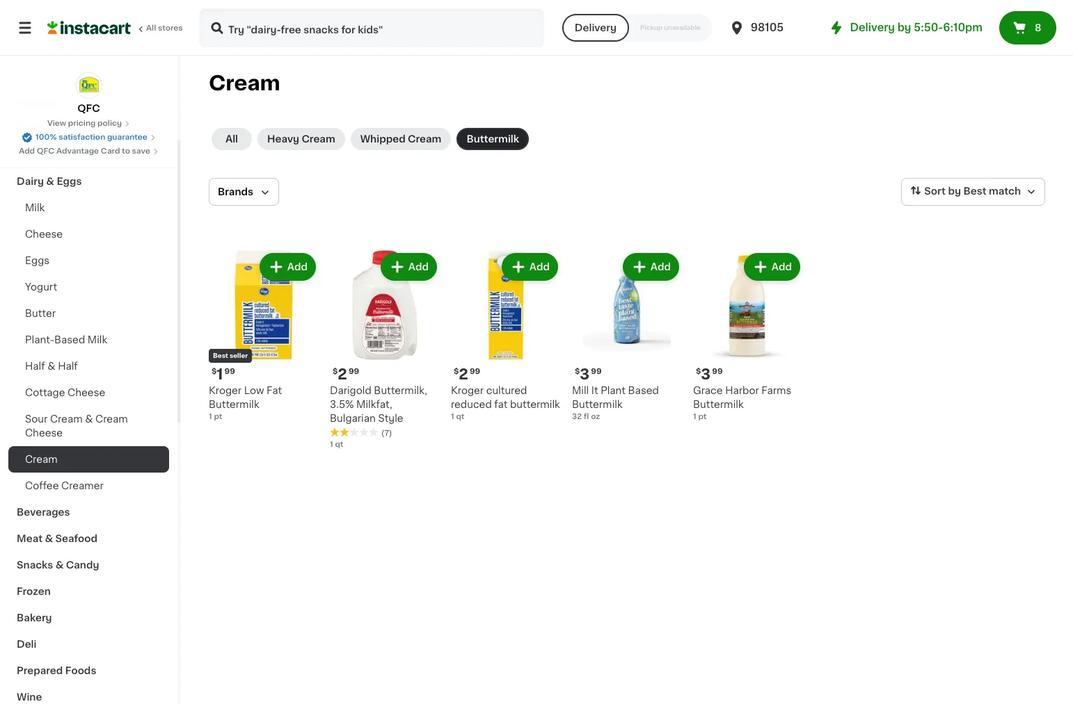 Task type: locate. For each thing, give the bounding box(es) containing it.
delivery by 5:50-6:10pm
[[850, 22, 983, 33]]

oz
[[591, 413, 600, 421]]

& right meat on the bottom
[[45, 534, 53, 544]]

1 horizontal spatial 3
[[701, 367, 711, 382]]

best
[[963, 187, 987, 196], [213, 353, 228, 359]]

all left heavy
[[225, 134, 238, 144]]

to
[[122, 148, 130, 155]]

sort
[[924, 187, 946, 196]]

0 horizontal spatial delivery
[[575, 23, 617, 33]]

1 add button from the left
[[261, 255, 315, 280]]

farms
[[762, 386, 792, 396]]

based inside mill it plant based buttermilk 32 fl oz
[[628, 386, 659, 396]]

$ up grace
[[696, 368, 701, 376]]

0 vertical spatial eggs
[[57, 177, 82, 187]]

thanksgiving
[[17, 124, 83, 134]]

& up cottage
[[48, 362, 55, 372]]

best for best match
[[963, 187, 987, 196]]

kroger
[[209, 386, 242, 396], [451, 386, 484, 396]]

all inside "link"
[[146, 24, 156, 32]]

fat
[[267, 386, 282, 396]]

Best match Sort by field
[[901, 178, 1045, 206]]

0 vertical spatial cheese
[[25, 230, 63, 239]]

99
[[224, 368, 235, 376], [349, 368, 359, 376], [470, 368, 480, 376], [591, 368, 602, 376], [712, 368, 723, 376]]

0 horizontal spatial milk
[[25, 203, 45, 213]]

3
[[580, 367, 590, 382], [701, 367, 711, 382]]

cheese down half & half "link"
[[68, 388, 105, 398]]

lists
[[39, 48, 63, 58]]

99 inside $ 1 99
[[224, 368, 235, 376]]

half down plant-
[[25, 362, 45, 372]]

5 add button from the left
[[745, 255, 799, 280]]

save
[[132, 148, 150, 155]]

2 2 from the left
[[459, 367, 468, 382]]

1 horizontal spatial delivery
[[850, 22, 895, 33]]

delivery
[[850, 22, 895, 33], [575, 23, 617, 33]]

milk
[[25, 203, 45, 213], [88, 335, 107, 345]]

1 horizontal spatial all
[[225, 134, 238, 144]]

buttermilk inside grace harbor farms buttermilk 1 pt
[[693, 400, 744, 410]]

$
[[212, 368, 217, 376], [333, 368, 338, 376], [454, 368, 459, 376], [575, 368, 580, 376], [696, 368, 701, 376]]

1 horizontal spatial by
[[948, 187, 961, 196]]

bakery
[[17, 614, 52, 624]]

1 $ from the left
[[212, 368, 217, 376]]

half & half
[[25, 362, 78, 372]]

1 pt from the left
[[214, 413, 222, 421]]

1 horizontal spatial pt
[[698, 413, 707, 421]]

$ 3 99 up grace
[[696, 367, 723, 382]]

grace
[[693, 386, 723, 396]]

best left match
[[963, 187, 987, 196]]

coffee creamer
[[25, 482, 104, 491]]

kroger inside kroger low fat buttermilk 1 pt
[[209, 386, 242, 396]]

add button for low
[[261, 255, 315, 280]]

thanksgiving link
[[8, 116, 169, 142]]

0 horizontal spatial 2
[[338, 367, 347, 382]]

1 vertical spatial qfc
[[37, 148, 55, 155]]

eggs down advantage on the top
[[57, 177, 82, 187]]

0 vertical spatial by
[[898, 22, 911, 33]]

by inside field
[[948, 187, 961, 196]]

1 qt
[[330, 441, 343, 449]]

0 horizontal spatial half
[[25, 362, 45, 372]]

$ 2 99 for kroger cultured reduced fat buttermilk
[[454, 367, 480, 382]]

&
[[46, 177, 54, 187], [48, 362, 55, 372], [85, 415, 93, 425], [45, 534, 53, 544], [55, 561, 64, 571]]

cream down the cottage cheese
[[50, 415, 83, 425]]

98105
[[751, 22, 784, 33]]

99 up darigold at the bottom left of page
[[349, 368, 359, 376]]

1 down reduced in the bottom of the page
[[451, 413, 454, 421]]

$ 3 99 up it
[[575, 367, 602, 382]]

cream inside cream link
[[25, 455, 58, 465]]

half down plant-based milk at the left of page
[[58, 362, 78, 372]]

add for darigold buttermilk, 3.5% milkfat, bulgarian style
[[408, 262, 429, 272]]

99 for kroger cultured reduced fat buttermilk
[[470, 368, 480, 376]]

all left 'stores'
[[146, 24, 156, 32]]

meat & seafood
[[17, 534, 97, 544]]

by
[[898, 22, 911, 33], [948, 187, 961, 196]]

foods
[[65, 667, 96, 676]]

best left seller
[[213, 353, 228, 359]]

fl
[[584, 413, 589, 421]]

add button for it
[[624, 255, 678, 280]]

2 pt from the left
[[698, 413, 707, 421]]

0 horizontal spatial $ 3 99
[[575, 367, 602, 382]]

& left candy
[[55, 561, 64, 571]]

0 horizontal spatial kroger
[[209, 386, 242, 396]]

2 up reduced in the bottom of the page
[[459, 367, 468, 382]]

by for sort
[[948, 187, 961, 196]]

3 99 from the left
[[470, 368, 480, 376]]

advantage
[[56, 148, 99, 155]]

3 up grace
[[701, 367, 711, 382]]

3 up mill
[[580, 367, 590, 382]]

4 $ from the left
[[575, 368, 580, 376]]

100% satisfaction guarantee
[[36, 134, 147, 141]]

cottage cheese
[[25, 388, 105, 398]]

beverages
[[17, 508, 70, 518]]

based up half & half
[[54, 335, 85, 345]]

1 horizontal spatial $ 3 99
[[696, 367, 723, 382]]

2 kroger from the left
[[451, 386, 484, 396]]

1 99 from the left
[[224, 368, 235, 376]]

kroger inside kroger cultured reduced fat buttermilk 1 qt
[[451, 386, 484, 396]]

delivery by 5:50-6:10pm link
[[828, 19, 983, 36]]

$ for grace harbor farms buttermilk
[[696, 368, 701, 376]]

cream inside heavy cream link
[[302, 134, 335, 144]]

cream right whipped
[[408, 134, 441, 144]]

0 horizontal spatial eggs
[[25, 256, 50, 266]]

creamer
[[61, 482, 104, 491]]

by right sort
[[948, 187, 961, 196]]

2 up darigold at the bottom left of page
[[338, 367, 347, 382]]

1 horizontal spatial milk
[[88, 335, 107, 345]]

1 horizontal spatial 2
[[459, 367, 468, 382]]

1 down $ 1 99
[[209, 413, 212, 421]]

1 horizontal spatial half
[[58, 362, 78, 372]]

& inside sour cream & cream cheese
[[85, 415, 93, 425]]

2 $ from the left
[[333, 368, 338, 376]]

sort by
[[924, 187, 961, 196]]

1 3 from the left
[[580, 367, 590, 382]]

brands button
[[209, 178, 279, 206]]

product group containing 1
[[209, 251, 319, 423]]

(7)
[[381, 430, 392, 438]]

1 inside kroger cultured reduced fat buttermilk 1 qt
[[451, 413, 454, 421]]

4 99 from the left
[[591, 368, 602, 376]]

seafood
[[55, 534, 97, 544]]

buttermilk link
[[457, 128, 529, 150]]

$ 2 99 for darigold buttermilk, 3.5% milkfat, bulgarian style
[[333, 367, 359, 382]]

6:10pm
[[943, 22, 983, 33]]

99 for mill it plant based buttermilk
[[591, 368, 602, 376]]

milk down dairy
[[25, 203, 45, 213]]

meat & seafood link
[[8, 526, 169, 553]]

1 down grace
[[693, 413, 696, 421]]

99 up reduced in the bottom of the page
[[470, 368, 480, 376]]

1 $ 3 99 from the left
[[575, 367, 602, 382]]

bakery link
[[8, 605, 169, 632]]

0 horizontal spatial based
[[54, 335, 85, 345]]

qt down ★★★★★
[[335, 441, 343, 449]]

1 horizontal spatial $ 2 99
[[454, 367, 480, 382]]

1 vertical spatial milk
[[88, 335, 107, 345]]

1 vertical spatial based
[[628, 386, 659, 396]]

recipes
[[17, 97, 58, 107]]

4 add button from the left
[[624, 255, 678, 280]]

view
[[47, 120, 66, 127]]

kroger up reduced in the bottom of the page
[[451, 386, 484, 396]]

snacks & candy
[[17, 561, 99, 571]]

half & half link
[[8, 354, 169, 380]]

plant-based milk
[[25, 335, 107, 345]]

1 kroger from the left
[[209, 386, 242, 396]]

by left 5:50-
[[898, 22, 911, 33]]

0 vertical spatial all
[[146, 24, 156, 32]]

cream right heavy
[[302, 134, 335, 144]]

produce link
[[8, 142, 169, 168]]

2 99 from the left
[[349, 368, 359, 376]]

cream
[[209, 73, 280, 93], [302, 134, 335, 144], [408, 134, 441, 144], [50, 415, 83, 425], [95, 415, 128, 425], [25, 455, 58, 465]]

dairy
[[17, 177, 44, 187]]

0 horizontal spatial $ 2 99
[[333, 367, 359, 382]]

2 product group from the left
[[330, 251, 440, 451]]

1 vertical spatial best
[[213, 353, 228, 359]]

99 down best seller
[[224, 368, 235, 376]]

cheese down milk link
[[25, 230, 63, 239]]

1 horizontal spatial qfc
[[77, 104, 100, 113]]

beverages link
[[8, 500, 169, 526]]

eggs link
[[8, 248, 169, 274]]

5 99 from the left
[[712, 368, 723, 376]]

1 vertical spatial by
[[948, 187, 961, 196]]

1 down best seller
[[217, 367, 223, 382]]

2 vertical spatial cheese
[[25, 429, 63, 438]]

add for mill it plant based buttermilk
[[651, 262, 671, 272]]

butter link
[[8, 301, 169, 327]]

$ down best seller
[[212, 368, 217, 376]]

based right plant
[[628, 386, 659, 396]]

& for seafood
[[45, 534, 53, 544]]

pt inside grace harbor farms buttermilk 1 pt
[[698, 413, 707, 421]]

0 horizontal spatial qfc
[[37, 148, 55, 155]]

1 horizontal spatial best
[[963, 187, 987, 196]]

pt inside kroger low fat buttermilk 1 pt
[[214, 413, 222, 421]]

add qfc advantage card to save
[[19, 148, 150, 155]]

pt down grace
[[698, 413, 707, 421]]

delivery inside button
[[575, 23, 617, 33]]

qt inside kroger cultured reduced fat buttermilk 1 qt
[[456, 413, 465, 421]]

cheese down sour
[[25, 429, 63, 438]]

qfc up view pricing policy link
[[77, 104, 100, 113]]

cheese inside sour cream & cream cheese
[[25, 429, 63, 438]]

3.5%
[[330, 400, 354, 410]]

whipped cream link
[[351, 128, 451, 150]]

best inside field
[[963, 187, 987, 196]]

match
[[989, 187, 1021, 196]]

0 horizontal spatial by
[[898, 22, 911, 33]]

1 horizontal spatial based
[[628, 386, 659, 396]]

cheese
[[25, 230, 63, 239], [68, 388, 105, 398], [25, 429, 63, 438]]

$ 3 99 for grace
[[696, 367, 723, 382]]

harbor
[[725, 386, 759, 396]]

recipes link
[[8, 89, 169, 116]]

candy
[[66, 561, 99, 571]]

3 add button from the left
[[503, 255, 557, 280]]

whipped cream
[[360, 134, 441, 144]]

& inside "link"
[[48, 362, 55, 372]]

5 $ from the left
[[696, 368, 701, 376]]

3 $ from the left
[[454, 368, 459, 376]]

pt
[[214, 413, 222, 421], [698, 413, 707, 421]]

99 up grace
[[712, 368, 723, 376]]

$ inside $ 1 99
[[212, 368, 217, 376]]

None search field
[[199, 8, 544, 47]]

99 up it
[[591, 368, 602, 376]]

1 horizontal spatial kroger
[[451, 386, 484, 396]]

$ up reduced in the bottom of the page
[[454, 368, 459, 376]]

milkfat,
[[356, 400, 392, 410]]

wine
[[17, 693, 42, 703]]

low
[[244, 386, 264, 396]]

& right dairy
[[46, 177, 54, 187]]

0 horizontal spatial pt
[[214, 413, 222, 421]]

$ 2 99 up reduced in the bottom of the page
[[454, 367, 480, 382]]

1 $ 2 99 from the left
[[333, 367, 359, 382]]

1 vertical spatial all
[[225, 134, 238, 144]]

0 vertical spatial qt
[[456, 413, 465, 421]]

1 product group from the left
[[209, 251, 319, 423]]

cream up coffee
[[25, 455, 58, 465]]

& down cottage cheese link
[[85, 415, 93, 425]]

qfc down 100%
[[37, 148, 55, 155]]

kroger for 1
[[209, 386, 242, 396]]

pt for 1
[[214, 413, 222, 421]]

milk down butter link
[[88, 335, 107, 345]]

fat
[[494, 400, 508, 410]]

snacks
[[17, 561, 53, 571]]

eggs up yogurt
[[25, 256, 50, 266]]

$ for kroger low fat buttermilk
[[212, 368, 217, 376]]

2 3 from the left
[[701, 367, 711, 382]]

1 2 from the left
[[338, 367, 347, 382]]

0 horizontal spatial qt
[[335, 441, 343, 449]]

$ up darigold at the bottom left of page
[[333, 368, 338, 376]]

eggs
[[57, 177, 82, 187], [25, 256, 50, 266]]

deli
[[17, 640, 37, 650]]

card
[[101, 148, 120, 155]]

$ up mill
[[575, 368, 580, 376]]

qt down reduced in the bottom of the page
[[456, 413, 465, 421]]

$ 2 99 up darigold at the bottom left of page
[[333, 367, 359, 382]]

3 product group from the left
[[451, 251, 561, 423]]

dairy & eggs
[[17, 177, 82, 187]]

1 horizontal spatial qt
[[456, 413, 465, 421]]

0 vertical spatial based
[[54, 335, 85, 345]]

style
[[378, 414, 403, 424]]

cultured
[[486, 386, 527, 396]]

all for all stores
[[146, 24, 156, 32]]

4 product group from the left
[[572, 251, 682, 423]]

kroger for 2
[[451, 386, 484, 396]]

2 $ 2 99 from the left
[[454, 367, 480, 382]]

0 vertical spatial best
[[963, 187, 987, 196]]

pt down $ 1 99
[[214, 413, 222, 421]]

0 horizontal spatial best
[[213, 353, 228, 359]]

0 horizontal spatial all
[[146, 24, 156, 32]]

0 horizontal spatial 3
[[580, 367, 590, 382]]

3 for mill
[[580, 367, 590, 382]]

kroger down $ 1 99
[[209, 386, 242, 396]]

2 $ 3 99 from the left
[[696, 367, 723, 382]]

butter
[[25, 309, 56, 319]]

instacart logo image
[[47, 19, 131, 36]]

0 vertical spatial qfc
[[77, 104, 100, 113]]

product group
[[209, 251, 319, 423], [330, 251, 440, 451], [451, 251, 561, 423], [572, 251, 682, 423], [693, 251, 803, 423]]



Task type: vqa. For each thing, say whether or not it's contained in the screenshot.
Add button related to Harbor
yes



Task type: describe. For each thing, give the bounding box(es) containing it.
whipped
[[360, 134, 406, 144]]

deli link
[[8, 632, 169, 658]]

& for candy
[[55, 561, 64, 571]]

& for eggs
[[46, 177, 54, 187]]

snacks & candy link
[[8, 553, 169, 579]]

milk link
[[8, 195, 169, 221]]

★★★★★
[[330, 428, 379, 438]]

$ 3 99 for mill
[[575, 367, 602, 382]]

pricing
[[68, 120, 96, 127]]

& for half
[[48, 362, 55, 372]]

prepared foods
[[17, 667, 96, 676]]

add button for harbor
[[745, 255, 799, 280]]

99 for kroger low fat buttermilk
[[224, 368, 235, 376]]

buttermilk inside kroger low fat buttermilk 1 pt
[[209, 400, 259, 410]]

stores
[[158, 24, 183, 32]]

darigold buttermilk, 3.5% milkfat, bulgarian style
[[330, 386, 427, 424]]

1 half from the left
[[25, 362, 45, 372]]

0 vertical spatial milk
[[25, 203, 45, 213]]

pt for 3
[[698, 413, 707, 421]]

add for kroger cultured reduced fat buttermilk
[[529, 262, 550, 272]]

sour cream & cream cheese
[[25, 415, 128, 438]]

add for grace harbor farms buttermilk
[[772, 262, 792, 272]]

heavy
[[267, 134, 299, 144]]

plant
[[601, 386, 626, 396]]

5:50-
[[914, 22, 943, 33]]

coffee creamer link
[[8, 473, 169, 500]]

2 add button from the left
[[382, 255, 436, 280]]

all stores
[[146, 24, 183, 32]]

cheese link
[[8, 221, 169, 248]]

all for all
[[225, 134, 238, 144]]

it
[[591, 386, 598, 396]]

prepared
[[17, 667, 63, 676]]

buttermilk inside mill it plant based buttermilk 32 fl oz
[[572, 400, 623, 410]]

best seller
[[213, 353, 248, 359]]

plant-
[[25, 335, 54, 345]]

cream inside the whipped cream link
[[408, 134, 441, 144]]

1 horizontal spatial eggs
[[57, 177, 82, 187]]

heavy cream
[[267, 134, 335, 144]]

qfc logo image
[[76, 72, 102, 99]]

1 vertical spatial qt
[[335, 441, 343, 449]]

all stores link
[[47, 8, 184, 47]]

add for kroger low fat buttermilk
[[287, 262, 308, 272]]

100% satisfaction guarantee button
[[22, 129, 156, 143]]

1 vertical spatial cheese
[[68, 388, 105, 398]]

Search field
[[200, 10, 543, 46]]

kroger cultured reduced fat buttermilk 1 qt
[[451, 386, 560, 421]]

5 product group from the left
[[693, 251, 803, 423]]

meat
[[17, 534, 42, 544]]

cream down cottage cheese link
[[95, 415, 128, 425]]

add button for cultured
[[503, 255, 557, 280]]

dairy & eggs link
[[8, 168, 169, 195]]

plant-based milk link
[[8, 327, 169, 354]]

delivery for delivery
[[575, 23, 617, 33]]

cream link
[[8, 447, 169, 473]]

qfc link
[[76, 72, 102, 116]]

yogurt
[[25, 283, 57, 292]]

all link
[[212, 128, 252, 150]]

kroger low fat buttermilk 1 pt
[[209, 386, 282, 421]]

reduced
[[451, 400, 492, 410]]

1 inside kroger low fat buttermilk 1 pt
[[209, 413, 212, 421]]

by for delivery
[[898, 22, 911, 33]]

99 for grace harbor farms buttermilk
[[712, 368, 723, 376]]

8 button
[[999, 11, 1056, 45]]

1 vertical spatial eggs
[[25, 256, 50, 266]]

99 for darigold buttermilk, 3.5% milkfat, bulgarian style
[[349, 368, 359, 376]]

98105 button
[[728, 8, 812, 47]]

frozen link
[[8, 579, 169, 605]]

cream up all link
[[209, 73, 280, 93]]

cottage cheese link
[[8, 380, 169, 406]]

1 down ★★★★★
[[330, 441, 333, 449]]

frozen
[[17, 587, 51, 597]]

lists link
[[8, 39, 169, 67]]

delivery for delivery by 5:50-6:10pm
[[850, 22, 895, 33]]

1 inside grace harbor farms buttermilk 1 pt
[[693, 413, 696, 421]]

$ 1 99
[[212, 367, 235, 382]]

best match
[[963, 187, 1021, 196]]

cottage
[[25, 388, 65, 398]]

guarantee
[[107, 134, 147, 141]]

coffee
[[25, 482, 59, 491]]

delivery button
[[562, 14, 629, 42]]

best for best seller
[[213, 353, 228, 359]]

wine link
[[8, 685, 169, 705]]

$ for darigold buttermilk, 3.5% milkfat, bulgarian style
[[333, 368, 338, 376]]

buttermilk,
[[374, 386, 427, 396]]

heavy cream link
[[257, 128, 345, 150]]

2 for darigold buttermilk, 3.5% milkfat, bulgarian style
[[338, 367, 347, 382]]

100%
[[36, 134, 57, 141]]

buttermilk inside buttermilk link
[[467, 134, 519, 144]]

add qfc advantage card to save link
[[19, 146, 159, 157]]

mill it plant based buttermilk 32 fl oz
[[572, 386, 659, 421]]

brands
[[218, 187, 253, 197]]

grace harbor farms buttermilk 1 pt
[[693, 386, 792, 421]]

$ for mill it plant based buttermilk
[[575, 368, 580, 376]]

2 for kroger cultured reduced fat buttermilk
[[459, 367, 468, 382]]

3 for grace
[[701, 367, 711, 382]]

service type group
[[562, 14, 712, 42]]

sour
[[25, 415, 48, 425]]

$ for kroger cultured reduced fat buttermilk
[[454, 368, 459, 376]]

policy
[[97, 120, 122, 127]]

2 half from the left
[[58, 362, 78, 372]]

buttermilk
[[510, 400, 560, 410]]

mill
[[572, 386, 589, 396]]

satisfaction
[[59, 134, 105, 141]]



